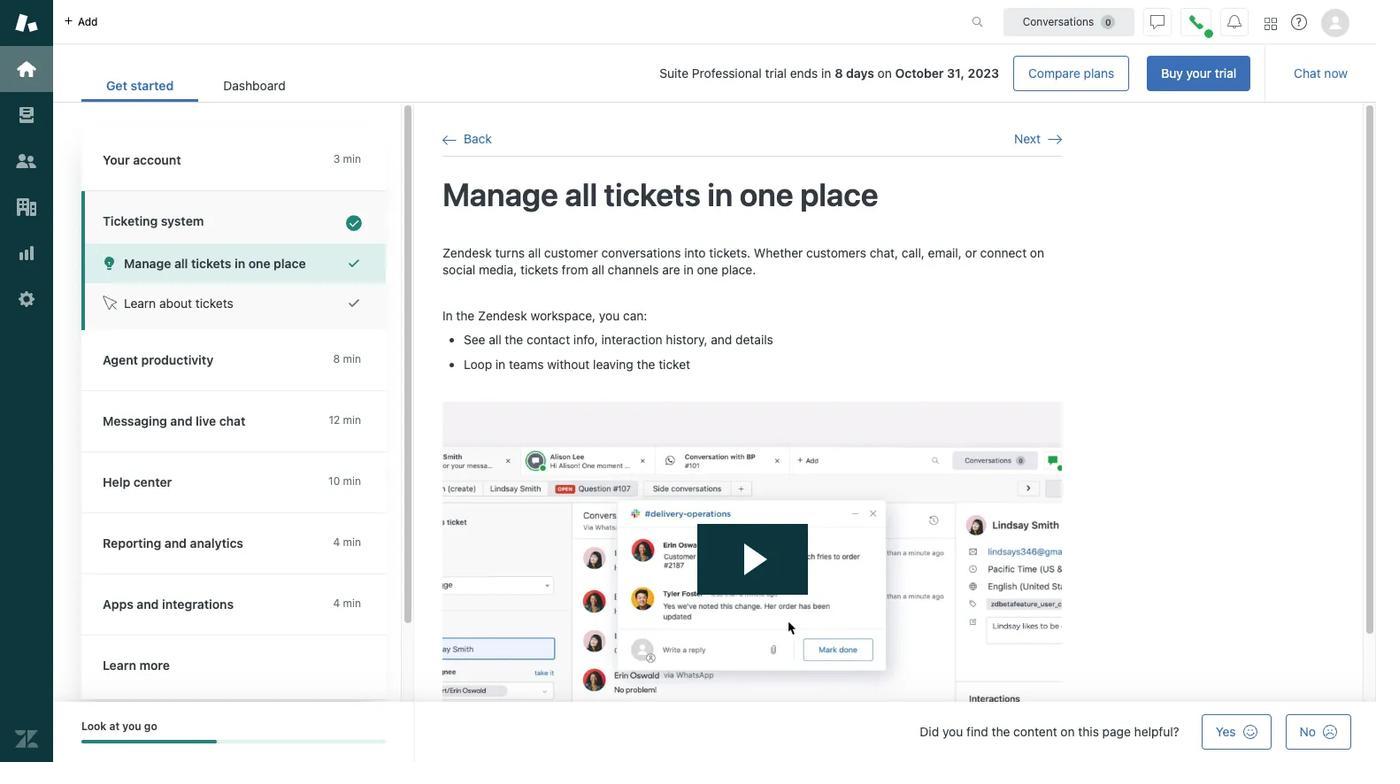 Task type: vqa. For each thing, say whether or not it's contained in the screenshot.
the Administrator button
no



Task type: describe. For each thing, give the bounding box(es) containing it.
social
[[443, 262, 476, 277]]

your
[[1187, 65, 1212, 81]]

back button
[[443, 131, 492, 147]]

chat,
[[870, 245, 898, 260]]

min for reporting and analytics
[[343, 536, 361, 549]]

productivity
[[141, 352, 213, 367]]

helpful?
[[1134, 724, 1180, 739]]

12 min
[[329, 413, 361, 427]]

yes
[[1216, 724, 1236, 739]]

messaging and live chat
[[103, 413, 246, 428]]

tickets.
[[709, 245, 751, 260]]

analytics
[[190, 536, 243, 551]]

tab list containing get started
[[81, 69, 310, 102]]

are
[[662, 262, 680, 277]]

zendesk inside zendesk turns all customer conversations into tickets. whether customers chat, call, email, or connect on social media, tickets from all channels are in one place.
[[443, 245, 492, 260]]

customers image
[[15, 150, 38, 173]]

admin image
[[15, 288, 38, 311]]

footer containing did you find the content on this page helpful?
[[53, 702, 1376, 762]]

views image
[[15, 104, 38, 127]]

no
[[1300, 724, 1316, 739]]

progress bar image
[[81, 740, 217, 744]]

reporting
[[103, 536, 161, 551]]

manage inside manage all tickets in one place button
[[124, 256, 171, 271]]

loop
[[464, 357, 492, 372]]

apps and integrations
[[103, 597, 234, 612]]

8 min
[[333, 352, 361, 366]]

can:
[[623, 308, 647, 323]]

learn more
[[103, 658, 170, 673]]

about
[[159, 296, 192, 311]]

agent productivity
[[103, 352, 213, 367]]

the right find
[[992, 724, 1010, 739]]

October 31, 2023 text field
[[895, 65, 999, 81]]

place.
[[722, 262, 756, 277]]

see
[[464, 332, 485, 347]]

2023
[[968, 65, 999, 81]]

help
[[103, 474, 130, 489]]

the right in
[[456, 308, 475, 323]]

this
[[1078, 724, 1099, 739]]

zendesk products image
[[1265, 17, 1277, 30]]

customer
[[544, 245, 598, 260]]

next button
[[1014, 131, 1062, 147]]

into
[[684, 245, 706, 260]]

chat now button
[[1280, 56, 1362, 91]]

call,
[[902, 245, 925, 260]]

started
[[131, 78, 174, 93]]

0 horizontal spatial on
[[878, 65, 892, 81]]

suite professional trial ends in 8 days on october 31, 2023
[[660, 65, 999, 81]]

2 horizontal spatial you
[[943, 724, 963, 739]]

in
[[443, 308, 453, 323]]

contact
[[527, 332, 570, 347]]

compare plans
[[1029, 65, 1115, 81]]

system
[[161, 213, 204, 228]]

section containing suite professional trial ends in
[[325, 56, 1251, 91]]

integrations
[[162, 597, 234, 612]]

4 for apps and integrations
[[333, 597, 340, 610]]

and for reporting and analytics
[[165, 536, 187, 551]]

the up teams
[[505, 332, 523, 347]]

buy your trial button
[[1147, 56, 1251, 91]]

learn for learn about tickets
[[124, 296, 156, 311]]

connect
[[980, 245, 1027, 260]]

in the zendesk workspace, you can:
[[443, 308, 647, 323]]

one inside zendesk turns all customer conversations into tickets. whether customers chat, call, email, or connect on social media, tickets from all channels are in one place.
[[697, 262, 718, 277]]

reporting image
[[15, 242, 38, 265]]

min for your account
[[343, 152, 361, 166]]

12
[[329, 413, 340, 427]]

see all the contact info, interaction history, and details
[[464, 332, 773, 347]]

manage all tickets in one place button
[[85, 243, 386, 283]]

min for messaging and live chat
[[343, 413, 361, 427]]

3
[[333, 152, 340, 166]]

get started
[[106, 78, 174, 93]]

ticketing system button
[[81, 191, 382, 243]]

chat
[[1294, 65, 1321, 81]]

at
[[109, 720, 120, 733]]

1 horizontal spatial you
[[599, 308, 620, 323]]

go
[[144, 720, 157, 733]]

learn for learn more
[[103, 658, 136, 673]]

manage inside content-title region
[[443, 176, 558, 214]]

on inside zendesk turns all customer conversations into tickets. whether customers chat, call, email, or connect on social media, tickets from all channels are in one place.
[[1030, 245, 1045, 260]]

loop in teams without leaving the ticket
[[464, 357, 690, 372]]

from
[[562, 262, 588, 277]]

chat
[[219, 413, 246, 428]]

get
[[106, 78, 127, 93]]

dashboard tab
[[199, 69, 310, 102]]

plans
[[1084, 65, 1115, 81]]

0 horizontal spatial you
[[122, 720, 141, 733]]

main element
[[0, 0, 53, 762]]

history,
[[666, 332, 708, 347]]

suite
[[660, 65, 689, 81]]

content-title region
[[443, 175, 1062, 216]]

look
[[81, 720, 106, 733]]

account
[[133, 152, 181, 167]]

ticketing system
[[103, 213, 204, 228]]

conversations button
[[1004, 8, 1135, 36]]

4 for reporting and analytics
[[333, 536, 340, 549]]

ticketing system heading
[[81, 191, 386, 243]]

region containing zendesk turns all customer conversations into tickets. whether customers chat, call, email, or connect on social media, tickets from all channels are in one place.
[[443, 244, 1062, 747]]

whether
[[754, 245, 803, 260]]



Task type: locate. For each thing, give the bounding box(es) containing it.
add button
[[53, 0, 108, 43]]

did you find the content on this page helpful?
[[920, 724, 1180, 739]]

4 min from the top
[[343, 474, 361, 488]]

get help image
[[1291, 14, 1307, 30]]

0 vertical spatial learn
[[124, 296, 156, 311]]

place up customers
[[800, 176, 879, 214]]

2 horizontal spatial one
[[740, 176, 794, 214]]

1 vertical spatial 4 min
[[333, 597, 361, 610]]

learn about tickets
[[124, 296, 233, 311]]

your account
[[103, 152, 181, 167]]

trial inside button
[[1215, 65, 1237, 81]]

1 horizontal spatial on
[[1030, 245, 1045, 260]]

without
[[547, 357, 590, 372]]

1 trial from the left
[[765, 65, 787, 81]]

footer
[[53, 702, 1376, 762]]

manage all tickets in one place up learn about tickets button
[[124, 256, 306, 271]]

in inside manage all tickets in one place button
[[235, 256, 245, 271]]

0 horizontal spatial place
[[274, 256, 306, 271]]

section
[[325, 56, 1251, 91]]

one inside button
[[248, 256, 271, 271]]

zendesk turns all customer conversations into tickets. whether customers chat, call, email, or connect on social media, tickets from all channels are in one place.
[[443, 245, 1045, 277]]

min for help center
[[343, 474, 361, 488]]

did
[[920, 724, 939, 739]]

place up learn about tickets button
[[274, 256, 306, 271]]

ticketing
[[103, 213, 158, 228]]

5 min from the top
[[343, 536, 361, 549]]

and left details
[[711, 332, 732, 347]]

on
[[878, 65, 892, 81], [1030, 245, 1045, 260], [1061, 724, 1075, 739]]

and for apps and integrations
[[137, 597, 159, 612]]

region
[[443, 244, 1062, 747]]

zendesk support image
[[15, 12, 38, 35]]

learn left about
[[124, 296, 156, 311]]

1 vertical spatial on
[[1030, 245, 1045, 260]]

manage all tickets in one place inside content-title region
[[443, 176, 879, 214]]

all inside content-title region
[[565, 176, 598, 214]]

all right turns
[[528, 245, 541, 260]]

next
[[1014, 131, 1041, 146]]

details
[[736, 332, 773, 347]]

3 min from the top
[[343, 413, 361, 427]]

notifications image
[[1228, 15, 1242, 29]]

0 horizontal spatial manage all tickets in one place
[[124, 256, 306, 271]]

1 horizontal spatial manage all tickets in one place
[[443, 176, 879, 214]]

learn more button
[[81, 636, 382, 696]]

2 horizontal spatial on
[[1061, 724, 1075, 739]]

1 min from the top
[[343, 152, 361, 166]]

october
[[895, 65, 944, 81]]

0 vertical spatial place
[[800, 176, 879, 214]]

learn inside 'learn more' dropdown button
[[103, 658, 136, 673]]

zendesk up see
[[478, 308, 527, 323]]

0 horizontal spatial trial
[[765, 65, 787, 81]]

and for messaging and live chat
[[170, 413, 193, 428]]

place inside button
[[274, 256, 306, 271]]

min for agent productivity
[[343, 352, 361, 366]]

manage down ticketing system
[[124, 256, 171, 271]]

center
[[133, 474, 172, 489]]

or
[[965, 245, 977, 260]]

on right days
[[878, 65, 892, 81]]

all right see
[[489, 332, 502, 347]]

yes button
[[1202, 714, 1272, 750]]

all up customer
[[565, 176, 598, 214]]

on left this
[[1061, 724, 1075, 739]]

tickets down turns
[[520, 262, 558, 277]]

reporting and analytics
[[103, 536, 243, 551]]

8 left days
[[835, 65, 843, 81]]

back
[[464, 131, 492, 146]]

trial for your
[[1215, 65, 1237, 81]]

one inside content-title region
[[740, 176, 794, 214]]

help center
[[103, 474, 172, 489]]

messaging
[[103, 413, 167, 428]]

31,
[[947, 65, 965, 81]]

1 horizontal spatial trial
[[1215, 65, 1237, 81]]

get started image
[[15, 58, 38, 81]]

compare
[[1029, 65, 1081, 81]]

zendesk up social
[[443, 245, 492, 260]]

1 4 from the top
[[333, 536, 340, 549]]

leaving
[[593, 357, 634, 372]]

one up whether
[[740, 176, 794, 214]]

min
[[343, 152, 361, 166], [343, 352, 361, 366], [343, 413, 361, 427], [343, 474, 361, 488], [343, 536, 361, 549], [343, 597, 361, 610]]

professional
[[692, 65, 762, 81]]

you left can: on the top of page
[[599, 308, 620, 323]]

on inside footer
[[1061, 724, 1075, 739]]

1 vertical spatial manage all tickets in one place
[[124, 256, 306, 271]]

in up learn about tickets button
[[235, 256, 245, 271]]

in
[[821, 65, 832, 81], [707, 176, 733, 214], [235, 256, 245, 271], [684, 262, 694, 277], [496, 357, 506, 372]]

tickets inside zendesk turns all customer conversations into tickets. whether customers chat, call, email, or connect on social media, tickets from all channels are in one place.
[[520, 262, 558, 277]]

0 vertical spatial manage all tickets in one place
[[443, 176, 879, 214]]

conversations
[[601, 245, 681, 260]]

and left analytics
[[165, 536, 187, 551]]

buy
[[1161, 65, 1183, 81]]

one down into
[[697, 262, 718, 277]]

1 horizontal spatial manage
[[443, 176, 558, 214]]

in inside content-title region
[[707, 176, 733, 214]]

2 vertical spatial on
[[1061, 724, 1075, 739]]

0 horizontal spatial 8
[[333, 352, 340, 366]]

days
[[846, 65, 874, 81]]

8 up 12
[[333, 352, 340, 366]]

1 vertical spatial 4
[[333, 597, 340, 610]]

0 horizontal spatial manage
[[124, 256, 171, 271]]

channels
[[608, 262, 659, 277]]

0 horizontal spatial one
[[248, 256, 271, 271]]

media,
[[479, 262, 517, 277]]

0 vertical spatial zendesk
[[443, 245, 492, 260]]

0 vertical spatial 4 min
[[333, 536, 361, 549]]

1 vertical spatial 8
[[333, 352, 340, 366]]

and left live
[[170, 413, 193, 428]]

learn about tickets button
[[85, 283, 386, 323]]

min for apps and integrations
[[343, 597, 361, 610]]

0 vertical spatial manage
[[443, 176, 558, 214]]

manage all tickets in one place
[[443, 176, 879, 214], [124, 256, 306, 271]]

ends
[[790, 65, 818, 81]]

interaction
[[602, 332, 663, 347]]

in right ends
[[821, 65, 832, 81]]

on right connect
[[1030, 245, 1045, 260]]

tickets inside button
[[191, 256, 231, 271]]

tickets inside button
[[196, 296, 233, 311]]

button displays agent's chat status as invisible. image
[[1151, 15, 1165, 29]]

in up tickets.
[[707, 176, 733, 214]]

trial for professional
[[765, 65, 787, 81]]

1 vertical spatial place
[[274, 256, 306, 271]]

1 vertical spatial learn
[[103, 658, 136, 673]]

look at you go
[[81, 720, 157, 733]]

and right 'apps'
[[137, 597, 159, 612]]

1 vertical spatial zendesk
[[478, 308, 527, 323]]

10 min
[[328, 474, 361, 488]]

1 horizontal spatial place
[[800, 176, 879, 214]]

8
[[835, 65, 843, 81], [333, 352, 340, 366]]

0 vertical spatial 4
[[333, 536, 340, 549]]

add
[[78, 15, 98, 28]]

the
[[456, 308, 475, 323], [505, 332, 523, 347], [637, 357, 655, 372], [992, 724, 1010, 739]]

tickets up conversations
[[604, 176, 701, 214]]

1 vertical spatial manage
[[124, 256, 171, 271]]

the left ticket
[[637, 357, 655, 372]]

conversations
[[1023, 15, 1094, 28]]

tickets right about
[[196, 296, 233, 311]]

customers
[[806, 245, 867, 260]]

video thumbnail image
[[443, 402, 1062, 747], [443, 402, 1062, 747]]

all right from
[[592, 262, 604, 277]]

2 4 from the top
[[333, 597, 340, 610]]

tab list
[[81, 69, 310, 102]]

you right at at the left of page
[[122, 720, 141, 733]]

zendesk image
[[15, 728, 38, 751]]

zendesk
[[443, 245, 492, 260], [478, 308, 527, 323]]

manage
[[443, 176, 558, 214], [124, 256, 171, 271]]

your
[[103, 152, 130, 167]]

in right are
[[684, 262, 694, 277]]

1 horizontal spatial one
[[697, 262, 718, 277]]

10
[[328, 474, 340, 488]]

tickets
[[604, 176, 701, 214], [191, 256, 231, 271], [520, 262, 558, 277], [196, 296, 233, 311]]

turns
[[495, 245, 525, 260]]

now
[[1325, 65, 1348, 81]]

trial right your
[[1215, 65, 1237, 81]]

dashboard
[[223, 78, 286, 93]]

3 min
[[333, 152, 361, 166]]

buy your trial
[[1161, 65, 1237, 81]]

learn left more
[[103, 658, 136, 673]]

4 min for integrations
[[333, 597, 361, 610]]

2 trial from the left
[[1215, 65, 1237, 81]]

1 horizontal spatial 8
[[835, 65, 843, 81]]

manage all tickets in one place inside button
[[124, 256, 306, 271]]

all inside manage all tickets in one place button
[[174, 256, 188, 271]]

you right did
[[943, 724, 963, 739]]

organizations image
[[15, 196, 38, 219]]

apps
[[103, 597, 133, 612]]

info,
[[573, 332, 598, 347]]

0 vertical spatial on
[[878, 65, 892, 81]]

2 min from the top
[[343, 352, 361, 366]]

2 4 min from the top
[[333, 597, 361, 610]]

email,
[[928, 245, 962, 260]]

tickets inside content-title region
[[604, 176, 701, 214]]

chat now
[[1294, 65, 1348, 81]]

place inside content-title region
[[800, 176, 879, 214]]

trial left ends
[[765, 65, 787, 81]]

teams
[[509, 357, 544, 372]]

progress-bar progress bar
[[81, 740, 386, 744]]

learn
[[124, 296, 156, 311], [103, 658, 136, 673]]

0 vertical spatial 8
[[835, 65, 843, 81]]

manage up turns
[[443, 176, 558, 214]]

and
[[711, 332, 732, 347], [170, 413, 193, 428], [165, 536, 187, 551], [137, 597, 159, 612]]

manage all tickets in one place up conversations
[[443, 176, 879, 214]]

page
[[1103, 724, 1131, 739]]

4
[[333, 536, 340, 549], [333, 597, 340, 610]]

one up learn about tickets button
[[248, 256, 271, 271]]

live
[[196, 413, 216, 428]]

tickets up learn about tickets button
[[191, 256, 231, 271]]

learn inside learn about tickets button
[[124, 296, 156, 311]]

4 min for analytics
[[333, 536, 361, 549]]

find
[[967, 724, 988, 739]]

agent
[[103, 352, 138, 367]]

all up learn about tickets
[[174, 256, 188, 271]]

in inside zendesk turns all customer conversations into tickets. whether customers chat, call, email, or connect on social media, tickets from all channels are in one place.
[[684, 262, 694, 277]]

no button
[[1286, 714, 1352, 750]]

1 4 min from the top
[[333, 536, 361, 549]]

in right loop
[[496, 357, 506, 372]]

video element
[[443, 402, 1062, 747]]

6 min from the top
[[343, 597, 361, 610]]

workspace,
[[531, 308, 596, 323]]



